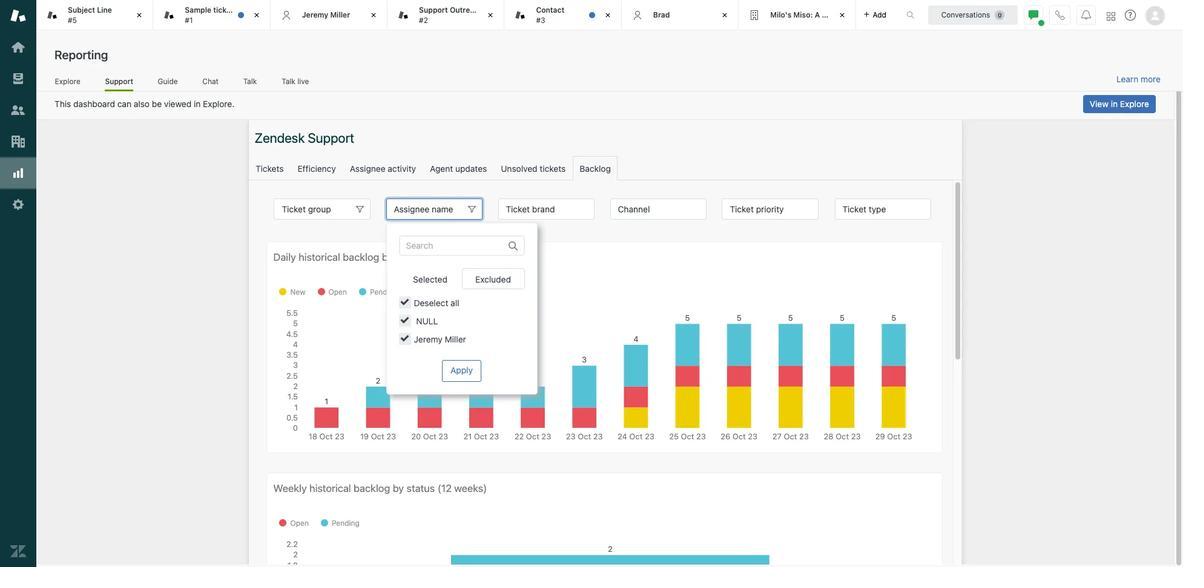 Task type: describe. For each thing, give the bounding box(es) containing it.
#1 tab
[[153, 0, 271, 30]]

brad tab
[[622, 0, 739, 30]]

#5
[[68, 15, 77, 25]]

reporting image
[[10, 165, 26, 181]]

learn more link
[[1117, 74, 1161, 85]]

button displays agent's chat status as online. image
[[1029, 10, 1039, 20]]

1 in from the left
[[194, 99, 201, 109]]

live
[[297, 77, 309, 86]]

talk for talk live
[[282, 77, 295, 86]]

outreach
[[450, 6, 483, 15]]

viewed
[[164, 99, 192, 109]]

zendesk products image
[[1107, 12, 1116, 20]]

can
[[117, 99, 131, 109]]

conversations button
[[928, 5, 1018, 25]]

get started image
[[10, 39, 26, 55]]

learn more
[[1117, 74, 1161, 84]]

jeremy miller
[[302, 10, 350, 19]]

customers image
[[10, 102, 26, 118]]

tab containing support outreach
[[388, 0, 505, 30]]

4 close image from the left
[[602, 9, 614, 21]]

talk live link
[[281, 77, 309, 90]]

brad
[[653, 10, 670, 19]]

contact #3
[[536, 6, 565, 25]]

views image
[[10, 71, 26, 87]]

tabs tab list
[[36, 0, 894, 30]]

view in explore
[[1090, 99, 1149, 109]]

contact
[[536, 6, 565, 15]]

chat
[[202, 77, 219, 86]]

add button
[[856, 0, 894, 30]]

organizations image
[[10, 134, 26, 150]]

support for support
[[105, 77, 133, 86]]

explore.
[[203, 99, 235, 109]]

1 close image from the left
[[485, 9, 497, 21]]

talk for talk
[[243, 77, 257, 86]]

reporting
[[55, 48, 108, 62]]

talk live
[[282, 77, 309, 86]]

jeremy
[[302, 10, 328, 19]]

jeremy miller tab
[[271, 0, 388, 30]]

talk link
[[243, 77, 257, 90]]

support outreach #2
[[419, 6, 483, 25]]

close image inside jeremy miller tab
[[368, 9, 380, 21]]

1 close image from the left
[[133, 9, 146, 21]]



Task type: locate. For each thing, give the bounding box(es) containing it.
guide
[[158, 77, 178, 86]]

close image left add popup button at the top right of page
[[836, 9, 848, 21]]

close image inside brad tab
[[719, 9, 731, 21]]

subject line #5
[[68, 6, 112, 25]]

view in explore button
[[1083, 95, 1156, 113]]

support for support outreach #2
[[419, 6, 448, 15]]

chat link
[[202, 77, 219, 90]]

2 in from the left
[[1111, 99, 1118, 109]]

line
[[97, 6, 112, 15]]

talk inside "link"
[[282, 77, 295, 86]]

close image left jeremy
[[251, 9, 263, 21]]

learn
[[1117, 74, 1139, 84]]

miller
[[330, 10, 350, 19]]

support link
[[105, 77, 133, 91]]

1 horizontal spatial close image
[[719, 9, 731, 21]]

talk
[[243, 77, 257, 86], [282, 77, 295, 86]]

in
[[194, 99, 201, 109], [1111, 99, 1118, 109]]

0 vertical spatial support
[[419, 6, 448, 15]]

tab
[[36, 0, 153, 30], [388, 0, 505, 30], [505, 0, 622, 30], [739, 0, 856, 30]]

talk right the 'chat'
[[243, 77, 257, 86]]

#2
[[419, 15, 428, 25]]

explore inside button
[[1120, 99, 1149, 109]]

support
[[419, 6, 448, 15], [105, 77, 133, 86]]

be
[[152, 99, 162, 109]]

in right viewed
[[194, 99, 201, 109]]

#3
[[536, 15, 545, 25]]

2 talk from the left
[[282, 77, 295, 86]]

close image right "miller"
[[368, 9, 380, 21]]

explore link
[[55, 77, 81, 90]]

1 tab from the left
[[36, 0, 153, 30]]

close image left "brad"
[[602, 9, 614, 21]]

in right view
[[1111, 99, 1118, 109]]

zendesk support image
[[10, 8, 26, 24]]

get help image
[[1125, 10, 1136, 21]]

zendesk image
[[10, 544, 26, 560]]

0 horizontal spatial close image
[[485, 9, 497, 21]]

2 close image from the left
[[719, 9, 731, 21]]

tab containing contact
[[505, 0, 622, 30]]

#1
[[185, 15, 193, 25]]

1 horizontal spatial support
[[419, 6, 448, 15]]

0 horizontal spatial explore
[[55, 77, 80, 86]]

view
[[1090, 99, 1109, 109]]

3 close image from the left
[[368, 9, 380, 21]]

1 horizontal spatial talk
[[282, 77, 295, 86]]

1 talk from the left
[[243, 77, 257, 86]]

explore down the learn more link
[[1120, 99, 1149, 109]]

1 vertical spatial support
[[105, 77, 133, 86]]

close image
[[133, 9, 146, 21], [251, 9, 263, 21], [368, 9, 380, 21], [602, 9, 614, 21], [836, 9, 848, 21]]

explore
[[55, 77, 80, 86], [1120, 99, 1149, 109]]

0 horizontal spatial in
[[194, 99, 201, 109]]

close image right line
[[133, 9, 146, 21]]

add
[[873, 10, 887, 19]]

admin image
[[10, 197, 26, 213]]

0 vertical spatial explore
[[55, 77, 80, 86]]

close image
[[485, 9, 497, 21], [719, 9, 731, 21]]

4 tab from the left
[[739, 0, 856, 30]]

also
[[134, 99, 150, 109]]

0 horizontal spatial support
[[105, 77, 133, 86]]

support inside support outreach #2
[[419, 6, 448, 15]]

notifications image
[[1082, 10, 1091, 20]]

this
[[55, 99, 71, 109]]

tab containing subject line
[[36, 0, 153, 30]]

this dashboard can also be viewed in explore.
[[55, 99, 235, 109]]

conversations
[[942, 10, 990, 19]]

1 horizontal spatial explore
[[1120, 99, 1149, 109]]

dashboard
[[73, 99, 115, 109]]

talk inside 'link'
[[243, 77, 257, 86]]

1 vertical spatial explore
[[1120, 99, 1149, 109]]

2 tab from the left
[[388, 0, 505, 30]]

subject
[[68, 6, 95, 15]]

support up 'can'
[[105, 77, 133, 86]]

5 close image from the left
[[836, 9, 848, 21]]

in inside button
[[1111, 99, 1118, 109]]

explore up this
[[55, 77, 80, 86]]

0 horizontal spatial talk
[[243, 77, 257, 86]]

close image inside #1 tab
[[251, 9, 263, 21]]

more
[[1141, 74, 1161, 84]]

1 horizontal spatial in
[[1111, 99, 1118, 109]]

guide link
[[158, 77, 178, 90]]

support up #2
[[419, 6, 448, 15]]

2 close image from the left
[[251, 9, 263, 21]]

3 tab from the left
[[505, 0, 622, 30]]

main element
[[0, 0, 36, 567]]

talk left live
[[282, 77, 295, 86]]



Task type: vqa. For each thing, say whether or not it's contained in the screenshot.
Get Started "icon"
yes



